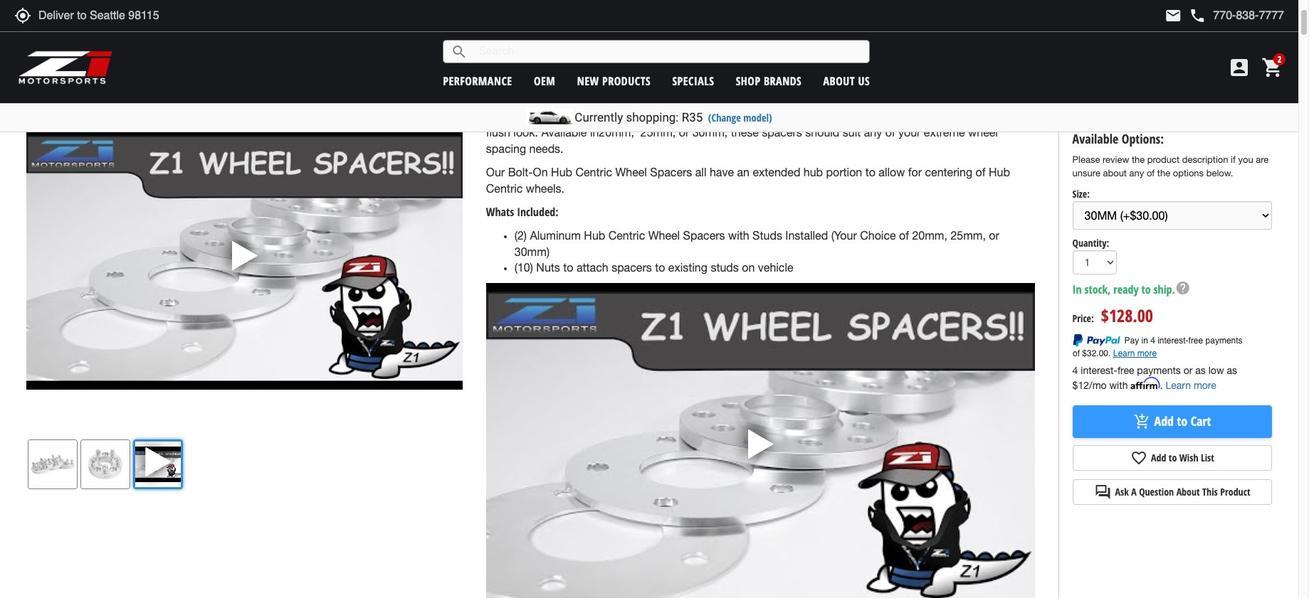 Task type: vqa. For each thing, say whether or not it's contained in the screenshot.
add_shopping_cart
yes



Task type: locate. For each thing, give the bounding box(es) containing it.
or right 25mm,
[[989, 229, 1000, 242]]

models:
[[492, 62, 523, 76]]

as right the low
[[1227, 365, 1238, 376]]

are right and
[[874, 110, 889, 123]]

about us
[[824, 73, 870, 89]]

1 horizontal spatial for
[[932, 110, 945, 123]]

spacers left all
[[650, 166, 692, 179]]

currently
[[575, 110, 623, 125]]

of down product
[[1147, 168, 1155, 179]]

an
[[737, 166, 750, 179]]

spacers inside our bolt-on hub centric wheel spacers all have an extended hub portion to allow for centering of hub centric wheels.
[[650, 166, 692, 179]]

1 vertical spatial add
[[1152, 451, 1167, 465]]

centric
[[576, 166, 612, 179], [486, 182, 523, 195]]

hub inside (2) aluminum hub centric wheel spacers with studs installed (your choice of 20mm, 25mm, or 30mm) (10) nuts to attach spacers to existing studs on vehicle
[[584, 229, 606, 242]]

/
[[553, 64, 556, 75], [581, 64, 585, 75], [609, 64, 613, 75]]

1 vertical spatial about
[[1177, 486, 1200, 499]]

of right centering
[[976, 166, 986, 179]]

spacers up in20mm,
[[597, 110, 639, 123]]

1 horizontal spatial /
[[581, 64, 585, 75]]

2 vertical spatial or
[[1184, 365, 1193, 376]]

ask
[[1116, 486, 1129, 499]]

low
[[1209, 365, 1225, 376]]

2 vertical spatial spacers
[[683, 229, 725, 242]]

0 vertical spatial add
[[1155, 413, 1174, 430]]

any down and
[[864, 126, 883, 139]]

extended
[[753, 166, 801, 179]]

wheel
[[616, 166, 647, 179]]

add inside favorite_border add to wish list
[[1152, 451, 1167, 465]]

1 horizontal spatial the
[[1158, 168, 1171, 179]]

25mm,
[[951, 229, 986, 242]]

are left the cnc on the top of the page
[[642, 110, 658, 123]]

1 vertical spatial spacers
[[612, 262, 652, 274]]

to left wish
[[1169, 451, 1177, 465]]

add_shopping_cart add to cart
[[1134, 413, 1212, 431]]

add inside add_shopping_cart add to cart
[[1155, 413, 1174, 430]]

performance link
[[443, 73, 512, 89]]

star star star star star_half 4.9/5 - (102 reviews) brand: z1 motorsports fits models: 300zx / 350z / 370z / 2009-2015 nissan maxima...
[[476, 27, 728, 76]]

billet
[[769, 110, 794, 123]]

add right add_shopping_cart
[[1155, 413, 1174, 430]]

$128.00
[[1102, 304, 1154, 328]]

/ left 370z
[[581, 64, 585, 75]]

0 horizontal spatial /
[[553, 64, 556, 75]]

0 vertical spatial any
[[864, 126, 883, 139]]

1 horizontal spatial any
[[1130, 168, 1145, 179]]

(change model) link
[[708, 111, 772, 125]]

specials link
[[673, 73, 715, 89]]

0 horizontal spatial about
[[824, 73, 855, 89]]

hub right on
[[551, 166, 573, 179]]

maxima...
[[689, 64, 728, 75]]

1 horizontal spatial about
[[1177, 486, 1200, 499]]

3 star from the left
[[504, 27, 518, 41]]

/ left the '350z'
[[553, 64, 556, 75]]

centric left the wheel
[[576, 166, 612, 179]]

2 horizontal spatial /
[[609, 64, 613, 75]]

0 horizontal spatial available
[[542, 126, 587, 139]]

for
[[932, 110, 945, 123], [909, 166, 922, 179]]

0 horizontal spatial centric
[[486, 182, 523, 195]]

wheels.
[[526, 182, 565, 195]]

1 vertical spatial any
[[1130, 168, 1145, 179]]

about
[[1103, 168, 1127, 179]]

0 horizontal spatial the
[[1132, 155, 1145, 165]]

our bolt-on hub centric wheel spacers all have an extended hub portion to allow for centering of hub centric wheels.
[[486, 166, 1011, 195]]

0 horizontal spatial as
[[1196, 365, 1206, 376]]

whats
[[486, 204, 514, 220]]

installed (your
[[786, 229, 857, 242]]

to left allow
[[866, 166, 876, 179]]

us
[[859, 73, 870, 89]]

0 vertical spatial the
[[1132, 155, 1145, 165]]

0 horizontal spatial spacers
[[612, 262, 652, 274]]

of left your
[[886, 126, 896, 139]]

available
[[542, 126, 587, 139], [1073, 131, 1119, 148]]

any
[[864, 126, 883, 139], [1130, 168, 1145, 179]]

2 horizontal spatial hub
[[989, 166, 1011, 179]]

performance
[[443, 73, 512, 89]]

1 vertical spatial spacers
[[650, 166, 692, 179]]

product
[[1148, 155, 1180, 165]]

and
[[851, 110, 870, 123]]

product
[[1221, 486, 1251, 499]]

(change
[[708, 111, 741, 125]]

370z
[[587, 64, 607, 75]]

on
[[533, 166, 548, 179]]

or down r35
[[679, 126, 690, 139]]

to left existing on the right of page
[[655, 262, 665, 274]]

the down product
[[1158, 168, 1171, 179]]

for up extreme
[[932, 110, 945, 123]]

add
[[1155, 413, 1174, 430], [1152, 451, 1167, 465]]

please
[[1073, 155, 1101, 165]]

0 horizontal spatial or
[[679, 126, 690, 139]]

add right favorite_border
[[1152, 451, 1167, 465]]

with
[[729, 229, 750, 242], [1110, 380, 1128, 391]]

0 vertical spatial spacers
[[762, 126, 803, 139]]

300zx
[[525, 64, 550, 75]]

are right you
[[1256, 155, 1269, 165]]

centric down our bolt-
[[486, 182, 523, 195]]

with left studs
[[729, 229, 750, 242]]

the
[[1132, 155, 1145, 165], [1158, 168, 1171, 179]]

spacers up existing on the right of page
[[683, 229, 725, 242]]

add for add to wish list
[[1152, 451, 1167, 465]]

2015
[[637, 64, 657, 75]]

to inside add_shopping_cart add to cart
[[1178, 413, 1188, 430]]

1 horizontal spatial as
[[1227, 365, 1238, 376]]

to inside favorite_border add to wish list
[[1169, 451, 1177, 465]]

0 horizontal spatial with
[[729, 229, 750, 242]]

2 horizontal spatial of
[[1147, 168, 1155, 179]]

learn more link
[[1166, 380, 1217, 391]]

options:
[[1122, 131, 1164, 148]]

favorite_border
[[1131, 450, 1148, 467]]

/ right 370z
[[609, 64, 613, 75]]

1 horizontal spatial spacers
[[762, 126, 803, 139]]

these bolt-on wheel spacers are cnc machined from billet aluminum and are perfect for achieving that flush look. available in20mm,  25mm, or 30mm, these spacers should suit any of your extreme wheel spacing needs.
[[486, 110, 1020, 155]]

or up learn more link
[[1184, 365, 1193, 376]]

spacers inside (2) aluminum hub centric wheel spacers with studs installed (your choice of 20mm, 25mm, or 30mm) (10) nuts to attach spacers to existing studs on vehicle
[[683, 229, 725, 242]]

2 horizontal spatial or
[[1184, 365, 1193, 376]]

1 / from the left
[[553, 64, 556, 75]]

are
[[642, 110, 658, 123], [874, 110, 889, 123], [1256, 155, 1269, 165]]

brands
[[764, 73, 802, 89]]

extreme
[[924, 126, 965, 139]]

1 horizontal spatial with
[[1110, 380, 1128, 391]]

centering
[[925, 166, 973, 179]]

price:
[[1073, 312, 1095, 325]]

to
[[866, 166, 876, 179], [655, 262, 665, 274], [1142, 282, 1151, 297], [1178, 413, 1188, 430], [1169, 451, 1177, 465]]

star
[[476, 27, 490, 41], [490, 27, 504, 41], [504, 27, 518, 41], [518, 27, 533, 41]]

0 vertical spatial about
[[824, 73, 855, 89]]

as up the more
[[1196, 365, 1206, 376]]

4.9/5 -
[[549, 28, 575, 39]]

or
[[679, 126, 690, 139], [989, 229, 1000, 242], [1184, 365, 1193, 376]]

our bolt-
[[486, 166, 533, 179]]

2 star from the left
[[490, 27, 504, 41]]

1 vertical spatial with
[[1110, 380, 1128, 391]]

hub down wheel
[[989, 166, 1011, 179]]

a
[[1132, 486, 1137, 499]]

cart
[[1191, 413, 1212, 430]]

of inside our bolt-on hub centric wheel spacers all have an extended hub portion to allow for centering of hub centric wheels.
[[976, 166, 986, 179]]

1 horizontal spatial centric
[[576, 166, 612, 179]]

z1 motorsports logo image
[[18, 50, 114, 85]]

1 vertical spatial the
[[1158, 168, 1171, 179]]

1 horizontal spatial or
[[989, 229, 1000, 242]]

0 horizontal spatial are
[[642, 110, 658, 123]]

to left cart
[[1178, 413, 1188, 430]]

new products
[[577, 73, 651, 89]]

more
[[1194, 380, 1217, 391]]

4 interest-free payments or as low as $12 /mo with affirm . learn more
[[1073, 365, 1238, 391]]

wish
[[1180, 451, 1199, 465]]

the down options:
[[1132, 155, 1145, 165]]

available up please
[[1073, 131, 1119, 148]]

currently shopping: r35 (change model)
[[575, 110, 772, 125]]

portion
[[827, 166, 863, 179]]

hub up attach at the left top of the page
[[584, 229, 606, 242]]

0 horizontal spatial of
[[886, 126, 896, 139]]

about left the this
[[1177, 486, 1200, 499]]

1 vertical spatial centric
[[486, 182, 523, 195]]

2 horizontal spatial are
[[1256, 155, 1269, 165]]

available down "on wheel"
[[542, 126, 587, 139]]

1 horizontal spatial of
[[976, 166, 986, 179]]

for right allow
[[909, 166, 922, 179]]

new products link
[[577, 73, 651, 89]]

account_box
[[1229, 56, 1251, 79]]

1 vertical spatial or
[[989, 229, 1000, 242]]

ready
[[1114, 282, 1139, 297]]

spacers
[[762, 126, 803, 139], [612, 262, 652, 274]]

to left ship.
[[1142, 282, 1151, 297]]

account_box link
[[1225, 56, 1255, 79]]

0 vertical spatial for
[[932, 110, 945, 123]]

about left us
[[824, 73, 855, 89]]

1 horizontal spatial hub
[[584, 229, 606, 242]]

or inside (2) aluminum hub centric wheel spacers with studs installed (your choice of 20mm, 25mm, or 30mm) (10) nuts to attach spacers to existing studs on vehicle
[[989, 229, 1000, 242]]

(2) aluminum hub centric wheel spacers with studs installed (your choice of 20mm, 25mm, or 30mm) (10) nuts to attach spacers to existing studs on vehicle
[[515, 229, 1000, 274]]

any right about
[[1130, 168, 1145, 179]]

spacers down centric wheel
[[612, 262, 652, 274]]

0 horizontal spatial any
[[864, 126, 883, 139]]

3 / from the left
[[609, 64, 613, 75]]

0 vertical spatial with
[[729, 229, 750, 242]]

1 horizontal spatial available
[[1073, 131, 1119, 148]]

studs
[[753, 229, 783, 242]]

with down free
[[1110, 380, 1128, 391]]

0 vertical spatial centric
[[576, 166, 612, 179]]

0 vertical spatial or
[[679, 126, 690, 139]]

0 vertical spatial spacers
[[597, 110, 639, 123]]

1 vertical spatial for
[[909, 166, 922, 179]]

available inside these bolt-on wheel spacers are cnc machined from billet aluminum and are perfect for achieving that flush look. available in20mm,  25mm, or 30mm, these spacers should suit any of your extreme wheel spacing needs.
[[542, 126, 587, 139]]

0 horizontal spatial for
[[909, 166, 922, 179]]

spacers down billet
[[762, 126, 803, 139]]

machined
[[689, 110, 739, 123]]



Task type: describe. For each thing, give the bounding box(es) containing it.
1 horizontal spatial are
[[874, 110, 889, 123]]

needs.
[[530, 143, 564, 155]]

question_answer
[[1095, 484, 1112, 501]]

from
[[742, 110, 766, 123]]

spacers inside these bolt-on wheel spacers are cnc machined from billet aluminum and are perfect for achieving that flush look. available in20mm,  25mm, or 30mm, these spacers should suit any of your extreme wheel spacing needs.
[[762, 126, 803, 139]]

affirm
[[1131, 378, 1161, 390]]

any inside these bolt-on wheel spacers are cnc machined from billet aluminum and are perfect for achieving that flush look. available in20mm,  25mm, or 30mm, these spacers should suit any of your extreme wheel spacing needs.
[[864, 126, 883, 139]]

spacers inside these bolt-on wheel spacers are cnc machined from billet aluminum and are perfect for achieving that flush look. available in20mm,  25mm, or 30mm, these spacers should suit any of your extreme wheel spacing needs.
[[597, 110, 639, 123]]

with inside (2) aluminum hub centric wheel spacers with studs installed (your choice of 20mm, 25mm, or 30mm) (10) nuts to attach spacers to existing studs on vehicle
[[729, 229, 750, 242]]

new
[[577, 73, 599, 89]]

$12
[[1073, 380, 1090, 391]]

model)
[[744, 111, 772, 125]]

question
[[1140, 486, 1175, 499]]

1 star from the left
[[476, 27, 490, 41]]

of inside these bolt-on wheel spacers are cnc machined from billet aluminum and are perfect for achieving that flush look. available in20mm,  25mm, or 30mm, these spacers should suit any of your extreme wheel spacing needs.
[[886, 126, 896, 139]]

should
[[806, 126, 840, 139]]

about us link
[[824, 73, 870, 89]]

interest-
[[1081, 365, 1118, 376]]

motorsports
[[515, 44, 563, 58]]

studs
[[711, 262, 739, 274]]

about inside question_answer ask a question about this product
[[1177, 486, 1200, 499]]

description
[[1183, 155, 1229, 165]]

to inside our bolt-on hub centric wheel spacers all have an extended hub portion to allow for centering of hub centric wheels.
[[866, 166, 876, 179]]

options
[[1173, 168, 1204, 179]]

with inside 4 interest-free payments or as low as $12 /mo with affirm . learn more
[[1110, 380, 1128, 391]]

in
[[1073, 282, 1082, 297]]

cnc
[[661, 110, 686, 123]]

aluminum
[[797, 110, 848, 123]]

mail phone
[[1165, 7, 1207, 24]]

have
[[710, 166, 734, 179]]

are inside available options: please review the product description if you are unsure about any of the options below.
[[1256, 155, 1269, 165]]

or inside these bolt-on wheel spacers are cnc machined from billet aluminum and are perfect for achieving that flush look. available in20mm,  25mm, or 30mm, these spacers should suit any of your extreme wheel spacing needs.
[[679, 126, 690, 139]]

quantity:
[[1073, 236, 1110, 250]]

or inside 4 interest-free payments or as low as $12 /mo with affirm . learn more
[[1184, 365, 1193, 376]]

included:
[[517, 204, 559, 220]]

perfect
[[893, 110, 928, 123]]

20mm,
[[913, 229, 948, 242]]

suit
[[843, 126, 861, 139]]

shop
[[736, 73, 761, 89]]

free
[[1118, 365, 1135, 376]]

ship.
[[1154, 282, 1176, 297]]

help
[[1176, 280, 1191, 296]]

shopping:
[[626, 110, 679, 125]]

wheel
[[969, 126, 998, 139]]

30mm)
[[515, 245, 550, 258]]

you
[[1239, 155, 1254, 165]]

stock,
[[1085, 282, 1111, 297]]

.
[[1161, 380, 1163, 391]]

phone
[[1190, 7, 1207, 24]]

to inside (2) aluminum hub centric wheel spacers with studs installed (your choice of 20mm, 25mm, or 30mm) (10) nuts to attach spacers to existing studs on vehicle
[[655, 262, 665, 274]]

brand:
[[476, 44, 501, 58]]

2 as from the left
[[1227, 365, 1238, 376]]

30mm, these
[[693, 126, 759, 139]]

allow
[[879, 166, 905, 179]]

your
[[899, 126, 921, 139]]

below.
[[1207, 168, 1234, 179]]

vehicle
[[758, 262, 794, 274]]

question_answer ask a question about this product
[[1095, 484, 1251, 501]]

choice of
[[860, 229, 909, 242]]

shop brands
[[736, 73, 802, 89]]

0 horizontal spatial hub
[[551, 166, 573, 179]]

look.
[[514, 126, 538, 139]]

existing
[[669, 262, 708, 274]]

available inside available options: please review the product description if you are unsure about any of the options below.
[[1073, 131, 1119, 148]]

in stock, ready to ship. help
[[1073, 280, 1191, 297]]

whats included:
[[486, 204, 559, 220]]

to inside in stock, ready to ship. help
[[1142, 282, 1151, 297]]

4
[[1073, 365, 1079, 376]]

list
[[1201, 451, 1215, 465]]

/mo
[[1090, 380, 1107, 391]]

Search search field
[[468, 41, 870, 63]]

achieving
[[948, 110, 997, 123]]

oem link
[[534, 73, 556, 89]]

search
[[451, 43, 468, 60]]

review
[[1103, 155, 1130, 165]]

nissan
[[659, 64, 686, 75]]

(2) aluminum
[[515, 229, 581, 242]]

for inside our bolt-on hub centric wheel spacers all have an extended hub portion to allow for centering of hub centric wheels.
[[909, 166, 922, 179]]

if
[[1231, 155, 1236, 165]]

attach
[[577, 262, 609, 274]]

on
[[742, 262, 755, 274]]

spacing
[[486, 143, 526, 155]]

flush
[[486, 126, 511, 139]]

any inside available options: please review the product description if you are unsure about any of the options below.
[[1130, 168, 1145, 179]]

4 star from the left
[[518, 27, 533, 41]]

my_location
[[14, 7, 31, 24]]

add for add to cart
[[1155, 413, 1174, 430]]

that
[[1000, 110, 1020, 123]]

(10)
[[515, 262, 533, 274]]

2 / from the left
[[581, 64, 585, 75]]

2009-
[[615, 64, 637, 75]]

for inside these bolt-on wheel spacers are cnc machined from billet aluminum and are perfect for achieving that flush look. available in20mm,  25mm, or 30mm, these spacers should suit any of your extreme wheel spacing needs.
[[932, 110, 945, 123]]

spacers inside (2) aluminum hub centric wheel spacers with studs installed (your choice of 20mm, 25mm, or 30mm) (10) nuts to attach spacers to existing studs on vehicle
[[612, 262, 652, 274]]

favorite_border add to wish list
[[1131, 450, 1215, 467]]

of inside available options: please review the product description if you are unsure about any of the options below.
[[1147, 168, 1155, 179]]

1 as from the left
[[1196, 365, 1206, 376]]

centric wheel
[[609, 229, 680, 242]]

price: $128.00
[[1073, 304, 1154, 328]]

z1
[[504, 44, 513, 58]]



